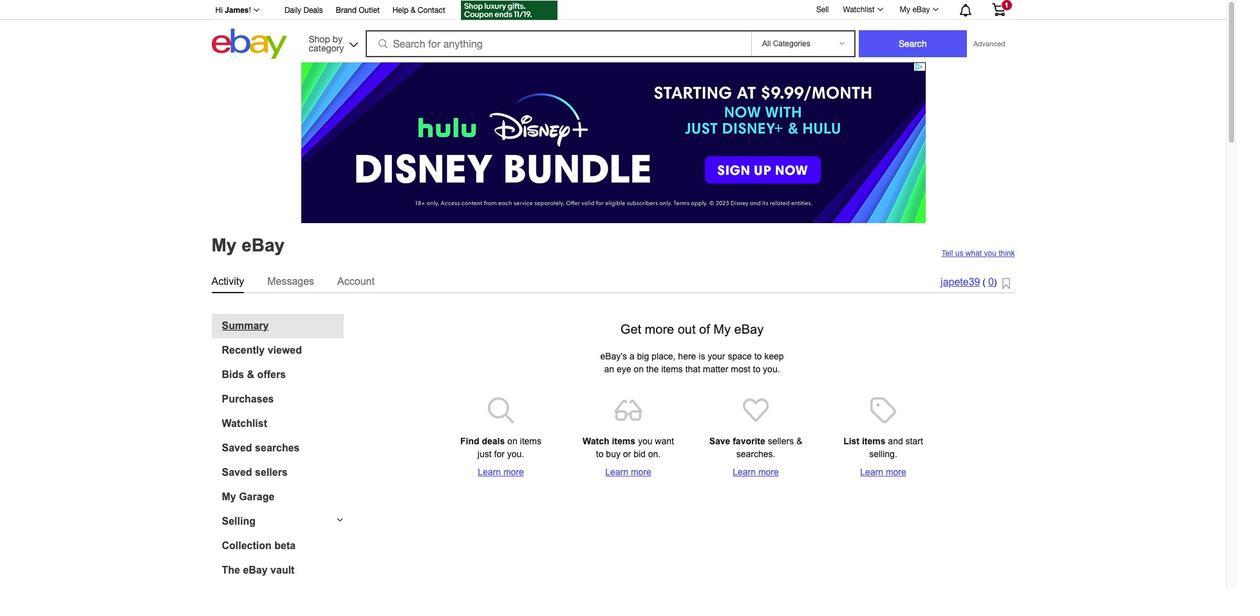Task type: locate. For each thing, give the bounding box(es) containing it.
you up bid
[[638, 436, 652, 446]]

items for watch items
[[612, 436, 635, 446]]

0 link
[[988, 277, 994, 288]]

saved inside saved sellers link
[[222, 467, 252, 478]]

4 learn from the left
[[860, 467, 883, 477]]

0 vertical spatial to
[[754, 351, 762, 361]]

more
[[645, 322, 674, 336], [503, 467, 524, 477], [631, 467, 651, 477], [758, 467, 779, 477], [886, 467, 906, 477]]

1 horizontal spatial you.
[[763, 364, 780, 374]]

tell
[[942, 249, 953, 258]]

& inside help & contact link
[[411, 6, 416, 15]]

2 learn more from the left
[[605, 467, 651, 477]]

think
[[999, 249, 1015, 258]]

an
[[604, 364, 614, 374]]

and
[[888, 436, 903, 446]]

0 horizontal spatial watchlist
[[222, 418, 267, 429]]

get the coupon image
[[461, 1, 557, 20]]

0 vertical spatial sellers
[[768, 436, 794, 446]]

on inside "on items just for you."
[[507, 436, 517, 446]]

Search for anything text field
[[367, 32, 749, 56]]

deals
[[482, 436, 505, 446]]

1 horizontal spatial you
[[984, 249, 997, 258]]

selling button
[[211, 516, 343, 528]]

collection
[[222, 540, 272, 551]]

learn more down or
[[605, 467, 651, 477]]

you. down the keep
[[763, 364, 780, 374]]

you right what
[[984, 249, 997, 258]]

purchases
[[222, 394, 274, 405]]

1 learn more link from the left
[[453, 466, 549, 479]]

0 vertical spatial &
[[411, 6, 416, 15]]

items inside the ebay's a big place, here is your space to keep an eye on the items that matter most to you.
[[661, 364, 683, 374]]

learn more down selling.
[[860, 467, 906, 477]]

items inside "on items just for you."
[[520, 436, 541, 446]]

sellers
[[768, 436, 794, 446], [255, 467, 288, 478]]

learn down selling.
[[860, 467, 883, 477]]

1 horizontal spatial &
[[411, 6, 416, 15]]

learn more link down searches.
[[708, 466, 804, 479]]

shop by category
[[309, 34, 344, 53]]

saved inside saved searches link
[[222, 443, 252, 454]]

bids & offers link
[[222, 369, 343, 381]]

japete39 ( 0 )
[[941, 277, 997, 288]]

learn more down searches.
[[733, 467, 779, 477]]

on right deals
[[507, 436, 517, 446]]

to inside you want to buy or bid on.
[[596, 449, 604, 459]]

bids & offers
[[222, 369, 286, 380]]

0 horizontal spatial &
[[247, 369, 254, 380]]

vault
[[270, 565, 295, 576]]

0 vertical spatial on
[[634, 364, 644, 374]]

0 horizontal spatial my ebay
[[211, 235, 285, 255]]

brand outlet
[[336, 6, 380, 15]]

1 vertical spatial watchlist
[[222, 418, 267, 429]]

0 vertical spatial saved
[[222, 443, 252, 454]]

learn for just
[[478, 467, 501, 477]]

items down place,
[[661, 364, 683, 374]]

learn for to
[[605, 467, 628, 477]]

0 horizontal spatial on
[[507, 436, 517, 446]]

tell us what you think link
[[942, 249, 1015, 258]]

0 horizontal spatial you
[[638, 436, 652, 446]]

out
[[678, 322, 696, 336]]

1 horizontal spatial my ebay
[[900, 5, 930, 14]]

saved searches link
[[222, 443, 343, 454]]

daily
[[284, 6, 301, 15]]

learn more down for
[[478, 467, 524, 477]]

1 horizontal spatial watchlist
[[843, 5, 875, 14]]

2 vertical spatial &
[[796, 436, 802, 446]]

& for help
[[411, 6, 416, 15]]

recently viewed
[[222, 345, 302, 356]]

get
[[621, 322, 641, 336]]

beta
[[274, 540, 296, 551]]

big
[[637, 351, 649, 361]]

1 horizontal spatial sellers
[[768, 436, 794, 446]]

sell
[[816, 5, 829, 14]]

you. inside the ebay's a big place, here is your space to keep an eye on the items that matter most to you.
[[763, 364, 780, 374]]

on
[[634, 364, 644, 374], [507, 436, 517, 446]]

on inside the ebay's a big place, here is your space to keep an eye on the items that matter most to you.
[[634, 364, 644, 374]]

(
[[983, 278, 986, 288]]

my inside the account navigation
[[900, 5, 910, 14]]

more down selling.
[[886, 467, 906, 477]]

None submit
[[859, 30, 967, 57]]

4 learn more link from the left
[[835, 466, 932, 479]]

& inside bids & offers 'link'
[[247, 369, 254, 380]]

you. right for
[[507, 449, 524, 459]]

tell us what you think
[[942, 249, 1015, 258]]

2 horizontal spatial &
[[796, 436, 802, 446]]

my
[[900, 5, 910, 14], [211, 235, 237, 255], [714, 322, 731, 336], [222, 492, 236, 502]]

learn for selling.
[[860, 467, 883, 477]]

want
[[655, 436, 674, 446]]

3 learn from the left
[[733, 467, 756, 477]]

messages link
[[267, 273, 314, 290]]

learn more link
[[453, 466, 549, 479], [580, 466, 677, 479], [708, 466, 804, 479], [835, 466, 932, 479]]

more for on items just for you.
[[503, 467, 524, 477]]

more for you want to buy or bid on.
[[631, 467, 651, 477]]

0 vertical spatial you.
[[763, 364, 780, 374]]

shop by category banner
[[208, 0, 1015, 62]]

2 vertical spatial to
[[596, 449, 604, 459]]

learn for searches.
[[733, 467, 756, 477]]

by
[[333, 34, 342, 44]]

my garage
[[222, 492, 274, 502]]

more down for
[[503, 467, 524, 477]]

saved up saved sellers
[[222, 443, 252, 454]]

3 learn more from the left
[[733, 467, 779, 477]]

& inside sellers & searches.
[[796, 436, 802, 446]]

0 vertical spatial my ebay
[[900, 5, 930, 14]]

learn down buy
[[605, 467, 628, 477]]

learn
[[478, 467, 501, 477], [605, 467, 628, 477], [733, 467, 756, 477], [860, 467, 883, 477]]

learn more link for just
[[453, 466, 549, 479]]

)
[[994, 278, 997, 288]]

recently
[[222, 345, 265, 356]]

watchlist down "purchases"
[[222, 418, 267, 429]]

to right most
[[753, 364, 760, 374]]

1 vertical spatial sellers
[[255, 467, 288, 478]]

advertisement region
[[301, 62, 925, 223]]

watchlist link right the sell
[[836, 2, 889, 17]]

0 horizontal spatial sellers
[[255, 467, 288, 478]]

4 learn more from the left
[[860, 467, 906, 477]]

saved
[[222, 443, 252, 454], [222, 467, 252, 478]]

learn more for searches.
[[733, 467, 779, 477]]

advanced link
[[967, 31, 1012, 57]]

1 vertical spatial saved
[[222, 467, 252, 478]]

items right deals
[[520, 436, 541, 446]]

your
[[708, 351, 725, 361]]

selling
[[222, 516, 256, 527]]

items
[[661, 364, 683, 374], [520, 436, 541, 446], [612, 436, 635, 446], [862, 436, 886, 446]]

on down big
[[634, 364, 644, 374]]

learn more link down or
[[580, 466, 677, 479]]

1 vertical spatial on
[[507, 436, 517, 446]]

learn more link down for
[[453, 466, 549, 479]]

space
[[728, 351, 752, 361]]

2 learn from the left
[[605, 467, 628, 477]]

more for sellers & searches.
[[758, 467, 779, 477]]

summary link
[[222, 320, 343, 332]]

saved up my garage
[[222, 467, 252, 478]]

to
[[754, 351, 762, 361], [753, 364, 760, 374], [596, 449, 604, 459]]

find deals
[[460, 436, 505, 446]]

1 vertical spatial you
[[638, 436, 652, 446]]

watchlist link up saved searches link
[[222, 418, 343, 430]]

sellers down searches
[[255, 467, 288, 478]]

bid
[[634, 449, 646, 459]]

to down watch
[[596, 449, 604, 459]]

the
[[222, 565, 240, 576]]

to left the keep
[[754, 351, 762, 361]]

my ebay inside the account navigation
[[900, 5, 930, 14]]

activity link
[[211, 273, 244, 290]]

buy
[[606, 449, 621, 459]]

brand outlet link
[[336, 4, 380, 18]]

& right favorite
[[796, 436, 802, 446]]

3 learn more link from the left
[[708, 466, 804, 479]]

watchlist link
[[836, 2, 889, 17], [222, 418, 343, 430]]

learn down searches.
[[733, 467, 756, 477]]

my ebay inside main content
[[211, 235, 285, 255]]

watchlist right the sell
[[843, 5, 875, 14]]

recently viewed link
[[222, 345, 343, 356]]

learn more
[[478, 467, 524, 477], [605, 467, 651, 477], [733, 467, 779, 477], [860, 467, 906, 477]]

1 vertical spatial &
[[247, 369, 254, 380]]

& right bids
[[247, 369, 254, 380]]

you.
[[763, 364, 780, 374], [507, 449, 524, 459]]

more down searches.
[[758, 467, 779, 477]]

more down bid
[[631, 467, 651, 477]]

learn more link for to
[[580, 466, 677, 479]]

my ebay link
[[893, 2, 944, 17]]

on.
[[648, 449, 661, 459]]

1 vertical spatial you.
[[507, 449, 524, 459]]

1 vertical spatial watchlist link
[[222, 418, 343, 430]]

none submit inside shop by category banner
[[859, 30, 967, 57]]

start
[[906, 436, 923, 446]]

learn more link for selling.
[[835, 466, 932, 479]]

for
[[494, 449, 505, 459]]

0 vertical spatial watchlist link
[[836, 2, 889, 17]]

brand
[[336, 6, 357, 15]]

items up or
[[612, 436, 635, 446]]

favorite
[[733, 436, 765, 446]]

0 horizontal spatial you.
[[507, 449, 524, 459]]

a
[[630, 351, 635, 361]]

& right help
[[411, 6, 416, 15]]

collection beta
[[222, 540, 296, 551]]

sellers up searches.
[[768, 436, 794, 446]]

purchases link
[[222, 394, 343, 405]]

1 saved from the top
[[222, 443, 252, 454]]

watchlist inside the account navigation
[[843, 5, 875, 14]]

help
[[393, 6, 409, 15]]

learn down just
[[478, 467, 501, 477]]

you inside you want to buy or bid on.
[[638, 436, 652, 446]]

shop
[[309, 34, 330, 44]]

1 learn from the left
[[478, 467, 501, 477]]

find
[[460, 436, 479, 446]]

2 learn more link from the left
[[580, 466, 677, 479]]

1 vertical spatial my ebay
[[211, 235, 285, 255]]

2 saved from the top
[[222, 467, 252, 478]]

1 horizontal spatial on
[[634, 364, 644, 374]]

0 vertical spatial watchlist
[[843, 5, 875, 14]]

on items just for you.
[[478, 436, 541, 459]]

items up selling.
[[862, 436, 886, 446]]

1 vertical spatial to
[[753, 364, 760, 374]]

learn more link down selling.
[[835, 466, 932, 479]]

1 learn more from the left
[[478, 467, 524, 477]]



Task type: vqa. For each thing, say whether or not it's contained in the screenshot.
Enter minimum price range value, $ TEXT FIELD
no



Task type: describe. For each thing, give the bounding box(es) containing it.
offers
[[257, 369, 286, 380]]

james
[[225, 6, 249, 15]]

just
[[478, 449, 492, 459]]

advanced
[[973, 40, 1005, 48]]

1 horizontal spatial watchlist link
[[836, 2, 889, 17]]

saved searches
[[222, 443, 300, 454]]

0
[[988, 277, 994, 288]]

contact
[[418, 6, 445, 15]]

my garage link
[[222, 492, 343, 503]]

deals
[[304, 6, 323, 15]]

saved for saved sellers
[[222, 467, 252, 478]]

searches
[[255, 443, 300, 454]]

help & contact link
[[393, 4, 445, 18]]

0 horizontal spatial watchlist link
[[222, 418, 343, 430]]

the
[[646, 364, 659, 374]]

messages
[[267, 276, 314, 287]]

ebay's a big place, here is your space to keep an eye on the items that matter most to you.
[[600, 351, 784, 374]]

more for and start selling.
[[886, 467, 906, 477]]

watch items
[[583, 436, 635, 446]]

save
[[709, 436, 730, 446]]

watchlist inside my ebay main content
[[222, 418, 267, 429]]

1
[[1005, 1, 1009, 9]]

japete39 link
[[941, 277, 980, 288]]

ebay's
[[600, 351, 627, 361]]

!
[[249, 6, 251, 15]]

you. inside "on items just for you."
[[507, 449, 524, 459]]

outlet
[[359, 6, 380, 15]]

what
[[966, 249, 982, 258]]

make this page your my ebay homepage image
[[1002, 278, 1010, 290]]

learn more for selling.
[[860, 467, 906, 477]]

viewed
[[268, 345, 302, 356]]

us
[[955, 249, 963, 258]]

sellers & searches.
[[736, 436, 802, 459]]

ebay inside the account navigation
[[913, 5, 930, 14]]

more left out on the bottom of page
[[645, 322, 674, 336]]

items for on items just for you.
[[520, 436, 541, 446]]

account
[[337, 276, 375, 287]]

place,
[[652, 351, 676, 361]]

that
[[685, 364, 700, 374]]

list items
[[843, 436, 886, 446]]

sellers inside sellers & searches.
[[768, 436, 794, 446]]

get more out of my ebay
[[621, 322, 764, 336]]

learn more link for searches.
[[708, 466, 804, 479]]

my ebay main content
[[5, 62, 1221, 590]]

daily deals link
[[284, 4, 323, 18]]

& for bids
[[247, 369, 254, 380]]

or
[[623, 449, 631, 459]]

summary
[[222, 320, 269, 331]]

the ebay vault link
[[222, 565, 343, 577]]

hi james !
[[215, 6, 251, 15]]

activity
[[211, 276, 244, 287]]

hi
[[215, 6, 223, 15]]

and start selling.
[[869, 436, 923, 459]]

eye
[[617, 364, 631, 374]]

watch
[[583, 436, 609, 446]]

you want to buy or bid on.
[[596, 436, 674, 459]]

saved sellers link
[[222, 467, 343, 479]]

list
[[843, 436, 859, 446]]

bids
[[222, 369, 244, 380]]

items for list items
[[862, 436, 886, 446]]

learn more for to
[[605, 467, 651, 477]]

searches.
[[736, 449, 775, 459]]

japete39
[[941, 277, 980, 288]]

collection beta link
[[222, 540, 343, 552]]

here
[[678, 351, 696, 361]]

category
[[309, 43, 344, 53]]

keep
[[764, 351, 784, 361]]

most
[[731, 364, 750, 374]]

account navigation
[[208, 0, 1015, 22]]

sell link
[[810, 5, 835, 14]]

& for sellers
[[796, 436, 802, 446]]

help & contact
[[393, 6, 445, 15]]

garage
[[239, 492, 274, 502]]

0 vertical spatial you
[[984, 249, 997, 258]]

daily deals
[[284, 6, 323, 15]]

matter
[[703, 364, 728, 374]]

saved for saved searches
[[222, 443, 252, 454]]

selling.
[[869, 449, 897, 459]]

learn more for just
[[478, 467, 524, 477]]

account link
[[337, 273, 375, 290]]



